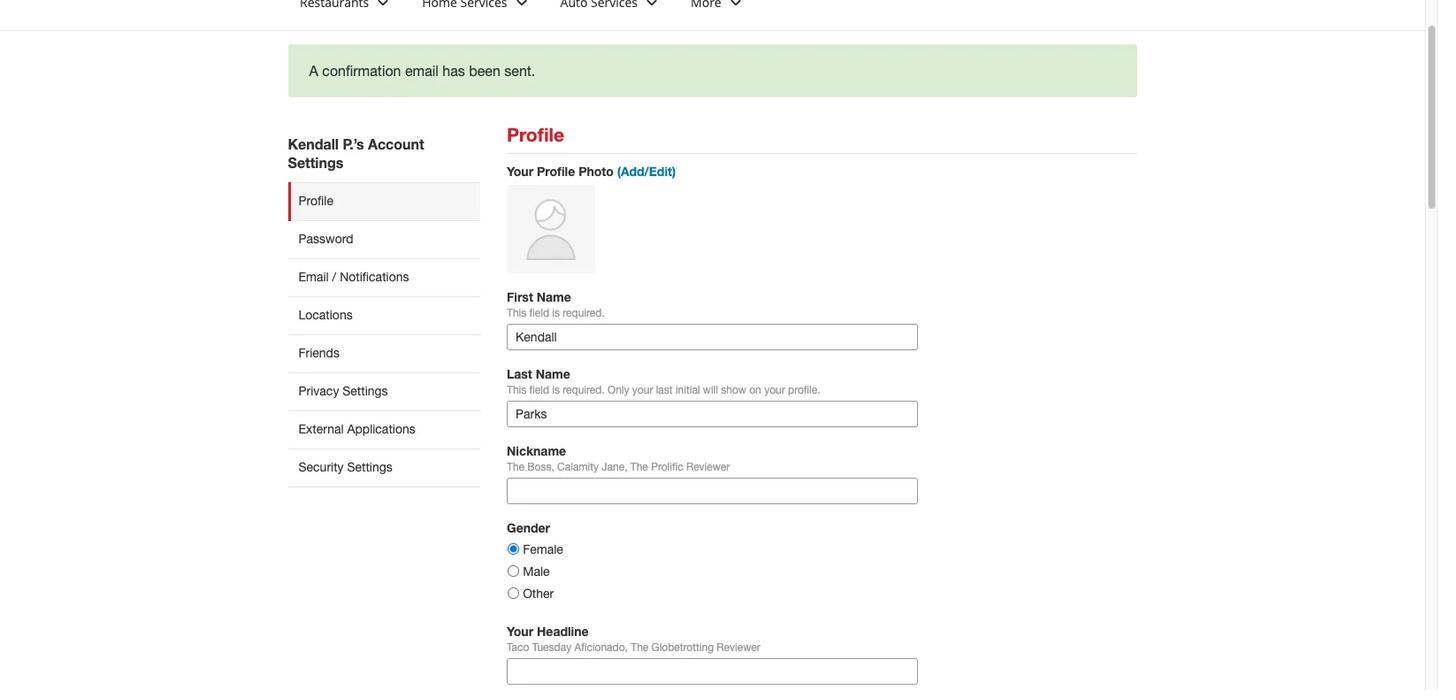 Task type: vqa. For each thing, say whether or not it's contained in the screenshot.
the too
no



Task type: locate. For each thing, give the bounding box(es) containing it.
this down last
[[507, 384, 527, 396]]

this down first
[[507, 307, 527, 319]]

3 24 chevron down v2 image from the left
[[725, 0, 747, 13]]

this
[[507, 307, 527, 319], [507, 384, 527, 396]]

1 vertical spatial this
[[507, 384, 527, 396]]

profile.
[[788, 384, 821, 396]]

nickname
[[507, 443, 566, 458]]

settings down kendall
[[288, 154, 344, 171]]

settings up external applications
[[343, 384, 388, 398]]

1 horizontal spatial your
[[765, 384, 785, 396]]

security
[[299, 460, 344, 474]]

Male radio
[[508, 566, 519, 577]]

has
[[443, 63, 465, 79]]

email
[[299, 270, 329, 284]]

external applications
[[299, 422, 416, 436]]

1 vertical spatial profile
[[537, 164, 575, 179]]

show
[[721, 384, 747, 396]]

name for first
[[537, 289, 571, 304]]

0 vertical spatial this
[[507, 307, 527, 319]]

reviewer inside your headline taco tuesday aficionado, the globetrotting reviewer
[[717, 642, 761, 654]]

other
[[523, 587, 554, 601]]

is inside first name this field is required.
[[552, 307, 560, 319]]

1 vertical spatial field
[[530, 384, 549, 396]]

required. inside first name this field is required.
[[563, 307, 605, 319]]

field inside first name this field is required.
[[530, 307, 549, 319]]

female
[[523, 542, 564, 557]]

0 vertical spatial name
[[537, 289, 571, 304]]

2 field from the top
[[530, 384, 549, 396]]

0 vertical spatial settings
[[288, 154, 344, 171]]

name inside last name this field is required. only your last initial will show on your profile.
[[536, 366, 571, 381]]

this inside last name this field is required. only your last initial will show on your profile.
[[507, 384, 527, 396]]

Your Headline text field
[[507, 658, 918, 685]]

is
[[552, 307, 560, 319], [552, 384, 560, 396]]

field inside last name this field is required. only your last initial will show on your profile.
[[530, 384, 549, 396]]

the right jane,
[[631, 461, 648, 473]]

settings down applications
[[347, 460, 393, 474]]

field down first
[[530, 307, 549, 319]]

profile
[[507, 124, 564, 146], [537, 164, 575, 179], [299, 194, 334, 208]]

24 chevron down v2 image
[[373, 0, 394, 13]]

name right first
[[537, 289, 571, 304]]

your for your headline taco tuesday aficionado, the globetrotting reviewer
[[507, 624, 534, 639]]

external applications link
[[288, 410, 480, 449]]

settings inside kendall p.'s account settings
[[288, 154, 344, 171]]

your inside your headline taco tuesday aficionado, the globetrotting reviewer
[[507, 624, 534, 639]]

the inside your headline taco tuesday aficionado, the globetrotting reviewer
[[631, 642, 649, 654]]

1 your from the left
[[633, 384, 653, 396]]

kendall
[[288, 135, 339, 152]]

name right last
[[536, 366, 571, 381]]

male
[[523, 565, 550, 579]]

24 chevron down v2 image
[[511, 0, 532, 13], [642, 0, 663, 13], [725, 0, 747, 13]]

is for first
[[552, 307, 560, 319]]

2 your from the left
[[765, 384, 785, 396]]

only
[[608, 384, 630, 396]]

reviewer up 'your headline' text field
[[717, 642, 761, 654]]

a confirmation email has been sent.
[[309, 63, 536, 79]]

1 horizontal spatial 24 chevron down v2 image
[[642, 0, 663, 13]]

gender
[[507, 520, 550, 535]]

profile left photo
[[537, 164, 575, 179]]

reviewer for headline
[[717, 642, 761, 654]]

required. inside last name this field is required. only your last initial will show on your profile.
[[563, 384, 605, 396]]

2 24 chevron down v2 image from the left
[[642, 0, 663, 13]]

this for last
[[507, 384, 527, 396]]

the
[[507, 461, 525, 473], [631, 461, 648, 473], [631, 642, 649, 654]]

last
[[656, 384, 673, 396]]

name
[[537, 289, 571, 304], [536, 366, 571, 381]]

settings
[[288, 154, 344, 171], [343, 384, 388, 398], [347, 460, 393, 474]]

1 vertical spatial settings
[[343, 384, 388, 398]]

1 field from the top
[[530, 307, 549, 319]]

1 this from the top
[[507, 307, 527, 319]]

required.
[[563, 307, 605, 319], [563, 384, 605, 396]]

your headline taco tuesday aficionado, the globetrotting reviewer
[[507, 624, 761, 654]]

profile up password at the top left of page
[[299, 194, 334, 208]]

reviewer inside nickname the boss, calamity jane, the prolific reviewer
[[687, 461, 730, 473]]

settings for security
[[347, 460, 393, 474]]

required. for first
[[563, 307, 605, 319]]

Female radio
[[508, 543, 519, 555]]

initial
[[676, 384, 700, 396]]

0 horizontal spatial your
[[633, 384, 653, 396]]

2 vertical spatial profile
[[299, 194, 334, 208]]

0 vertical spatial is
[[552, 307, 560, 319]]

0 vertical spatial reviewer
[[687, 461, 730, 473]]

your left last
[[633, 384, 653, 396]]

2 required. from the top
[[563, 384, 605, 396]]

1 vertical spatial required.
[[563, 384, 605, 396]]

reviewer up nickname text box
[[687, 461, 730, 473]]

your up taco
[[507, 624, 534, 639]]

password link
[[288, 220, 480, 258]]

1 vertical spatial reviewer
[[717, 642, 761, 654]]

nickname the boss, calamity jane, the prolific reviewer
[[507, 443, 730, 473]]

applications
[[347, 422, 416, 436]]

this inside first name this field is required.
[[507, 307, 527, 319]]

2 your from the top
[[507, 624, 534, 639]]

field for first
[[530, 307, 549, 319]]

name inside first name this field is required.
[[537, 289, 571, 304]]

your left photo
[[507, 164, 534, 179]]

is inside last name this field is required. only your last initial will show on your profile.
[[552, 384, 560, 396]]

field
[[530, 307, 549, 319], [530, 384, 549, 396]]

1 vertical spatial is
[[552, 384, 560, 396]]

0 vertical spatial field
[[530, 307, 549, 319]]

on
[[750, 384, 762, 396]]

0 horizontal spatial 24 chevron down v2 image
[[511, 0, 532, 13]]

first name this field is required.
[[507, 289, 605, 319]]

1 vertical spatial your
[[507, 624, 534, 639]]

2 is from the top
[[552, 384, 560, 396]]

0 vertical spatial your
[[507, 164, 534, 179]]

2 this from the top
[[507, 384, 527, 396]]

2 vertical spatial settings
[[347, 460, 393, 474]]

the right aficionado,
[[631, 642, 649, 654]]

profile down sent.
[[507, 124, 564, 146]]

1 required. from the top
[[563, 307, 605, 319]]

email / notifications
[[299, 270, 409, 284]]

photo
[[579, 164, 614, 179]]

Nickname text field
[[507, 478, 918, 504]]

Other radio
[[508, 588, 519, 599]]

reviewer
[[687, 461, 730, 473], [717, 642, 761, 654]]

1 is from the top
[[552, 307, 560, 319]]

is for last
[[552, 384, 560, 396]]

2 horizontal spatial 24 chevron down v2 image
[[725, 0, 747, 13]]

field down last
[[530, 384, 549, 396]]

your right the 'on'
[[765, 384, 785, 396]]

1 your from the top
[[507, 164, 534, 179]]

your
[[633, 384, 653, 396], [765, 384, 785, 396]]

your
[[507, 164, 534, 179], [507, 624, 534, 639]]

1 vertical spatial name
[[536, 366, 571, 381]]

the left boss,
[[507, 461, 525, 473]]

headline
[[537, 624, 589, 639]]

calamity
[[558, 461, 599, 473]]

0 vertical spatial required.
[[563, 307, 605, 319]]



Task type: describe. For each thing, give the bounding box(es) containing it.
sent.
[[505, 63, 536, 79]]

a
[[309, 63, 318, 79]]

0 vertical spatial profile
[[507, 124, 564, 146]]

prolific
[[651, 461, 684, 473]]

/
[[332, 270, 337, 284]]

profile inside profile link
[[299, 194, 334, 208]]

(add/edit) link
[[617, 164, 676, 179]]

business categories element
[[286, 0, 1390, 30]]

aficionado,
[[575, 642, 628, 654]]

notifications
[[340, 270, 409, 284]]

privacy
[[299, 384, 339, 398]]

reviewer for the
[[687, 461, 730, 473]]

account
[[368, 135, 424, 152]]

the for the
[[631, 461, 648, 473]]

required. for last
[[563, 384, 605, 396]]

external
[[299, 422, 344, 436]]

p.'s
[[343, 135, 364, 152]]

last
[[507, 366, 533, 381]]

first
[[507, 289, 533, 304]]

security settings link
[[288, 449, 480, 487]]

locations
[[299, 308, 353, 322]]

privacy settings link
[[288, 372, 480, 410]]

email
[[405, 63, 439, 79]]

globetrotting
[[652, 642, 714, 654]]

your profile photo (add/edit)
[[507, 164, 676, 179]]

confirmation
[[322, 63, 401, 79]]

this for first
[[507, 307, 527, 319]]

1 24 chevron down v2 image from the left
[[511, 0, 532, 13]]

your for your profile photo (add/edit)
[[507, 164, 534, 179]]

name for last
[[536, 366, 571, 381]]

Last Name text field
[[507, 401, 918, 427]]

field for last
[[530, 384, 549, 396]]

kendall p.'s account settings
[[288, 135, 424, 171]]

privacy settings
[[299, 384, 388, 398]]

settings for privacy
[[343, 384, 388, 398]]

jane,
[[602, 461, 628, 473]]

friends link
[[288, 334, 480, 372]]

will
[[703, 384, 718, 396]]

friends
[[299, 346, 340, 360]]

boss,
[[528, 461, 555, 473]]

First Name text field
[[507, 324, 918, 350]]

profile link
[[288, 182, 480, 220]]

(add/edit)
[[617, 164, 676, 179]]

the for headline
[[631, 642, 649, 654]]

email / notifications link
[[288, 258, 480, 296]]

security settings
[[299, 460, 393, 474]]

taco
[[507, 642, 529, 654]]

locations link
[[288, 296, 480, 334]]

been
[[469, 63, 501, 79]]

tuesday
[[532, 642, 572, 654]]

password
[[299, 232, 353, 246]]

last name this field is required. only your last initial will show on your profile.
[[507, 366, 821, 396]]



